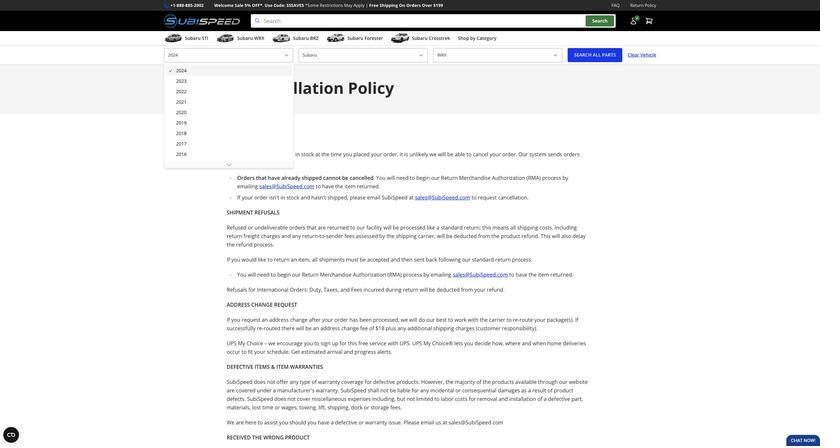 Task type: describe. For each thing, give the bounding box(es) containing it.
a right as
[[528, 387, 531, 395]]

0 horizontal spatial does
[[254, 379, 266, 386]]

expenses
[[348, 396, 371, 403]]

when
[[533, 340, 546, 347]]

1 vertical spatial address
[[321, 325, 340, 332]]

return up refund.
[[495, 256, 511, 264]]

merchandise inside '. you will need to begin our return merchandise authorization (rma) process by emailing'
[[459, 174, 491, 182]]

from inside the refused or undeliverable orders that are returned to our facility will be processed like a standard return; this means all shipping costs, including return freight charges and any return-to-sender fees assessed by the shipping carrier, will be deducted from the product refund. this will also delay the refund process.
[[478, 233, 490, 240]]

back
[[426, 256, 437, 264]]

issue.
[[389, 419, 402, 427]]

be down the back
[[429, 286, 435, 294]]

1 horizontal spatial orders
[[406, 2, 421, 8]]

group containing 2024
[[166, 66, 293, 447]]

0 vertical spatial change
[[290, 317, 308, 324]]

ups my choice – we encourage you to sign up for this free service with ups. ups my choice® lets you decide how, where and when home deliveries occur to fit your schedule. get estimated arrival and progress alerts.
[[227, 340, 586, 356]]

all inside the refused or undeliverable orders that are returned to our facility will be processed like a standard return; this means all shipping costs, including return freight charges and any return-to-sender fees assessed by the shipping carrier, will be deducted from the product refund. this will also delay the refund process.
[[511, 224, 516, 231]]

with inside if you request an address change after your order has been processed, we will do our best to work with the carrier to re-route your package(s). if successfully re-routed there will be an address change fee of $18 plus any additional shipping charges (customer responsibility).
[[468, 317, 479, 324]]

alerts.
[[377, 349, 392, 356]]

search button
[[586, 16, 614, 26]]

if right package(s).
[[576, 317, 579, 324]]

to inside subispeed does not offer any type of warranty coverage for defective products. however, the majority of the products available through our website are covered under a manufacturer's warranty. subispeed shall not be liable for any incidental or consequential damages as a result of product defects. subispeed does not cover miscellaneous expenses including, but not limited to labor costs for removal and installation of a defective part, materials, lost time or wages, towing, lift, shipping, dock or storage fees.
[[435, 396, 440, 403]]

be left processed at bottom
[[393, 224, 399, 231]]

sent
[[414, 256, 425, 264]]

or up costs
[[456, 387, 461, 395]]

2 vertical spatial item
[[538, 271, 549, 279]]

0 horizontal spatial return
[[302, 271, 319, 279]]

order.
[[502, 151, 517, 158]]

1 vertical spatial stock
[[287, 194, 299, 201]]

to-
[[320, 233, 326, 240]]

0 horizontal spatial all
[[312, 256, 318, 264]]

0 horizontal spatial policy
[[348, 77, 394, 98]]

been
[[360, 317, 372, 324]]

order,
[[384, 151, 399, 158]]

return inside '. you will need to begin our return merchandise authorization (rma) process by emailing'
[[441, 174, 458, 182]]

refusals for international orders: duty, taxes, and fees incurred during return will be deducted from your refund.
[[227, 286, 505, 294]]

limited
[[416, 396, 433, 403]]

0 horizontal spatial process
[[403, 271, 422, 279]]

be right cannot
[[342, 174, 348, 182]]

of down result
[[538, 396, 543, 403]]

0 horizontal spatial that
[[256, 174, 267, 182]]

if your order isn't in stock and hasn't shipped, please email subispeed at sales@subispeed.com to request cancellation.
[[237, 194, 529, 201]]

occur
[[227, 349, 240, 356]]

product inside the refused or undeliverable orders that are returned to our facility will be processed like a standard return; this means all shipping costs, including return freight charges and any return-to-sender fees assessed by the shipping carrier, will be deducted from the product refund. this will also delay the refund process.
[[501, 233, 520, 240]]

orders:
[[290, 286, 308, 294]]

1 vertical spatial authorization
[[353, 271, 386, 279]]

0 horizontal spatial from
[[461, 286, 473, 294]]

we are here to assist you should you have a defective or warranty issue. please email us at sales@subispeed.com
[[227, 419, 503, 427]]

2002
[[194, 2, 204, 8]]

1 vertical spatial does
[[274, 396, 286, 403]]

of inside if you request an address change after your order has been processed, we will do our best to work with the carrier to re-route your package(s). if successfully re-routed there will be an address change fee of $18 plus any additional shipping charges (customer responsibility).
[[369, 325, 374, 332]]

0 horizontal spatial order
[[254, 194, 268, 201]]

however,
[[421, 379, 444, 386]]

this inside ups my choice – we encourage you to sign up for this free service with ups. ups my choice® lets you decide how, where and when home deliveries occur to fit your schedule. get estimated arrival and progress alerts.
[[348, 340, 357, 347]]

type
[[300, 379, 311, 386]]

carrier
[[489, 317, 505, 324]]

your right after
[[322, 317, 333, 324]]

address change request
[[227, 301, 297, 309]]

be inside if you request an address change after your order has been processed, we will do our best to work with the carrier to re-route your package(s). if successfully re-routed there will be an address change fee of $18 plus any additional shipping charges (customer responsibility).
[[306, 325, 312, 332]]

package(s).
[[547, 317, 574, 324]]

your left order.
[[490, 151, 501, 158]]

shipped,
[[328, 194, 349, 201]]

you left placed
[[343, 151, 352, 158]]

refund. this
[[522, 233, 551, 240]]

0 horizontal spatial returned.
[[357, 183, 380, 190]]

by inside '. you will need to begin our return merchandise authorization (rma) process by emailing'
[[563, 174, 569, 182]]

0 vertical spatial address
[[269, 317, 289, 324]]

and left then on the bottom of page
[[391, 256, 400, 264]]

our
[[519, 151, 528, 158]]

(rma) inside '. you will need to begin our return merchandise authorization (rma) process by emailing'
[[527, 174, 541, 182]]

1 horizontal spatial item
[[345, 183, 356, 190]]

received
[[227, 434, 251, 442]]

a down the shipping,
[[331, 419, 334, 427]]

need inside '. you will need to begin our return merchandise authorization (rma) process by emailing'
[[396, 174, 409, 182]]

1 vertical spatial deducted
[[437, 286, 460, 294]]

with inside ups my choice – we encourage you to sign up for this free service with ups. ups my choice® lets you decide how, where and when home deliveries occur to fit your schedule. get estimated arrival and progress alerts.
[[388, 340, 398, 347]]

0 horizontal spatial re-
[[257, 325, 264, 332]]

here
[[245, 419, 257, 427]]

1 horizontal spatial email
[[421, 419, 434, 427]]

0 vertical spatial request
[[478, 194, 497, 201]]

shipment
[[227, 209, 253, 216]]

return down you will need to begin our return merchandise authorization (rma) process by emailing sales@subispeed.com to have the item returned. on the bottom of the page
[[403, 286, 419, 294]]

1 horizontal spatial &
[[271, 364, 275, 371]]

process. inside the refused or undeliverable orders that are returned to our facility will be processed like a standard return; this means all shipping costs, including return freight charges and any return-to-sender fees assessed by the shipping carrier, will be deducted from the product refund. this will also delay the refund process.
[[254, 241, 274, 248]]

+1-888-885-2002 link
[[170, 2, 204, 9]]

our inside '. you will need to begin our return merchandise authorization (rma) process by emailing'
[[431, 174, 440, 182]]

return policy
[[630, 2, 656, 8]]

taxes,
[[324, 286, 339, 294]]

lift,
[[319, 404, 326, 412]]

0 horizontal spatial shipping
[[396, 233, 417, 240]]

return left item,
[[274, 256, 290, 264]]

our inside if you request an address change after your order has been processed, we will do our best to work with the carrier to re-route your package(s). if successfully re-routed there will be an address change fee of $18 plus any additional shipping charges (customer responsibility).
[[427, 317, 435, 324]]

if you request an address change after your order has been processed, we will do our best to work with the carrier to re-route your package(s). if successfully re-routed there will be an address change fee of $18 plus any additional shipping charges (customer responsibility).
[[227, 317, 579, 332]]

if you would like to return an item, all shipments must be accepted and then sent back following our standard return process.
[[227, 256, 533, 264]]

for inside ups my choice – we encourage you to sign up for this free service with ups. ups my choice® lets you decide how, where and when home deliveries occur to fit your schedule. get estimated arrival and progress alerts.
[[340, 340, 347, 347]]

be right carrier,
[[446, 233, 453, 240]]

of down through
[[548, 387, 553, 395]]

a down result
[[544, 396, 547, 403]]

*some restrictions may apply | free shipping on orders over $199
[[305, 2, 443, 8]]

1 horizontal spatial returned.
[[551, 271, 574, 279]]

defective
[[227, 364, 253, 371]]

1 vertical spatial an
[[262, 317, 268, 324]]

route
[[520, 317, 533, 324]]

2 my from the left
[[424, 340, 431, 347]]

additional
[[408, 325, 432, 332]]

responsibility).
[[502, 325, 538, 332]]

warranty.
[[316, 387, 339, 395]]

you left would
[[231, 256, 240, 264]]

open widget image
[[3, 428, 19, 443]]

1 horizontal spatial standard
[[472, 256, 494, 264]]

1 vertical spatial at
[[409, 194, 414, 201]]

please
[[350, 194, 366, 201]]

+1-888-885-2002
[[170, 2, 204, 8]]

subispeed down '. you will need to begin our return merchandise authorization (rma) process by emailing'
[[382, 194, 408, 201]]

sends
[[548, 151, 562, 158]]

isn't
[[269, 194, 279, 201]]

of up consequential
[[477, 379, 482, 386]]

you up estimated
[[304, 340, 313, 347]]

products.
[[397, 379, 420, 386]]

restrictions
[[320, 2, 343, 8]]

estimated
[[301, 349, 326, 356]]

0 horizontal spatial need
[[257, 271, 270, 279]]

2020
[[176, 109, 187, 116]]

item
[[276, 364, 289, 371]]

subispeed does not offer any type of warranty coverage for defective products. however, the majority of the products available through our website are covered under a manufacturer's warranty. subispeed shall not be liable for any incidental or consequential damages as a result of product defects. subispeed does not cover miscellaneous expenses including, but not limited to labor costs for removal and installation of a defective part, materials, lost time or wages, towing, lift, shipping, dock or storage fees.
[[227, 379, 588, 412]]

2024 option
[[166, 66, 293, 76]]

any up 'manufacturer's'
[[290, 379, 299, 386]]

2 ups from the left
[[412, 340, 422, 347]]

2 horizontal spatial shipping
[[517, 224, 538, 231]]

please
[[404, 419, 420, 427]]

any inside if you request an address change after your order has been processed, we will do our best to work with the carrier to re-route your package(s). if successfully re-routed there will be an address change fee of $18 plus any additional shipping charges (customer responsibility).
[[398, 325, 406, 332]]

you left ordered at left
[[253, 151, 262, 158]]

plus
[[386, 325, 396, 332]]

best
[[436, 317, 447, 324]]

processed
[[400, 224, 426, 231]]

1 vertical spatial emailing
[[431, 271, 452, 279]]

any inside the refused or undeliverable orders that are returned to our facility will be processed like a standard return; this means all shipping costs, including return freight charges and any return-to-sender fees assessed by the shipping carrier, will be deducted from the product refund. this will also delay the refund process.
[[292, 233, 301, 240]]

you inside if you request an address change after your order has been processed, we will do our best to work with the carrier to re-route your package(s). if successfully re-routed there will be an address change fee of $18 plus any additional shipping charges (customer responsibility).
[[231, 317, 240, 324]]

fees.
[[391, 404, 402, 412]]

if for if your order isn't in stock and hasn't shipped, please email subispeed at sales@subispeed.com to request cancellation.
[[237, 194, 241, 201]]

off*.
[[252, 2, 264, 8]]

any up limited
[[420, 387, 429, 395]]

standard inside the refused or undeliverable orders that are returned to our facility will be processed like a standard return; this means all shipping costs, including return freight charges and any return-to-sender fees assessed by the shipping carrier, will be deducted from the product refund. this will also delay the refund process.
[[441, 224, 463, 231]]

consequential
[[462, 387, 497, 395]]

will right facility
[[384, 224, 392, 231]]

accepted
[[367, 256, 389, 264]]

your left refund.
[[475, 286, 486, 294]]

2017
[[176, 141, 187, 147]]

or inside the refused or undeliverable orders that are returned to our facility will be processed like a standard return; this means all shipping costs, including return freight charges and any return-to-sender fees assessed by the shipping carrier, will be deducted from the product refund. this will also delay the refund process.
[[248, 224, 253, 231]]

0 vertical spatial an
[[291, 256, 297, 264]]

will left "do"
[[409, 317, 417, 324]]

or right dock
[[364, 404, 369, 412]]

this inside the refused or undeliverable orders that are returned to our facility will be processed like a standard return; this means all shipping costs, including return freight charges and any return-to-sender fees assessed by the shipping carrier, will be deducted from the product refund. this will also delay the refund process.
[[482, 224, 491, 231]]

1 horizontal spatial change
[[341, 325, 359, 332]]

product inside subispeed does not offer any type of warranty coverage for defective products. however, the majority of the products available through our website are covered under a manufacturer's warranty. subispeed shall not be liable for any incidental or consequential damages as a result of product defects. subispeed does not cover miscellaneous expenses including, but not limited to labor costs for removal and installation of a defective part, materials, lost time or wages, towing, lift, shipping, dock or storage fees.
[[554, 387, 574, 395]]

to inside '. you will need to begin our return merchandise authorization (rma) process by emailing'
[[410, 174, 415, 182]]

request inside if you request an address change after your order has been processed, we will do our best to work with the carrier to re-route your package(s). if successfully re-routed there will be an address change fee of $18 plus any additional shipping charges (customer responsibility).
[[242, 317, 261, 324]]

returned
[[327, 224, 349, 231]]

are inside subispeed does not offer any type of warranty coverage for defective products. however, the majority of the products available through our website are covered under a manufacturer's warranty. subispeed shall not be liable for any incidental or consequential damages as a result of product defects. subispeed does not cover miscellaneous expenses including, but not limited to labor costs for removal and installation of a defective part, materials, lost time or wages, towing, lift, shipping, dock or storage fees.
[[227, 387, 235, 395]]

will left also
[[552, 233, 560, 240]]

subispeed down coverage
[[341, 387, 366, 395]]

assist
[[264, 419, 278, 427]]

ordered
[[263, 151, 283, 158]]

0 horizontal spatial in
[[281, 194, 285, 201]]

encourage
[[277, 340, 303, 347]]

returns & cancellation policy
[[164, 77, 394, 98]]

majority
[[455, 379, 475, 386]]

shipping
[[380, 2, 398, 8]]

deducted inside the refused or undeliverable orders that are returned to our facility will be processed like a standard return; this means all shipping costs, including return freight charges and any return-to-sender fees assessed by the shipping carrier, will be deducted from the product refund. this will also delay the refund process.
[[454, 233, 477, 240]]

2024
[[176, 67, 187, 74]]

for up shall
[[365, 379, 372, 386]]

system
[[529, 151, 547, 158]]

defective items & item warranties
[[227, 364, 323, 371]]

0 vertical spatial sales@subispeed.com link
[[259, 183, 315, 190]]

charges inside if you request an address change after your order has been processed, we will do our best to work with the carrier to re-route your package(s). if successfully re-routed there will be an address change fee of $18 plus any additional shipping charges (customer responsibility).
[[456, 325, 475, 332]]

you right assist
[[279, 419, 288, 427]]

that inside the refused or undeliverable orders that are returned to our facility will be processed like a standard return; this means all shipping costs, including return freight charges and any return-to-sender fees assessed by the shipping carrier, will be deducted from the product refund. this will also delay the refund process.
[[307, 224, 317, 231]]

not up under at the bottom left of the page
[[267, 379, 275, 386]]

our inside the refused or undeliverable orders that are returned to our facility will be processed like a standard return; this means all shipping costs, including return freight charges and any return-to-sender fees assessed by the shipping carrier, will be deducted from the product refund. this will also delay the refund process.
[[357, 224, 365, 231]]

already
[[282, 174, 300, 182]]

successfully
[[227, 325, 256, 332]]

sales@subispeed.com for if your order isn't in stock and hasn't shipped, please email subispeed at
[[415, 194, 470, 201]]

0 vertical spatial &
[[230, 77, 242, 98]]

lets
[[454, 340, 463, 347]]

after
[[309, 317, 321, 324]]

0 horizontal spatial email
[[367, 194, 381, 201]]

fee
[[360, 325, 368, 332]]

following
[[439, 256, 461, 264]]

for down products.
[[412, 387, 419, 395]]

subispeed up lost
[[247, 396, 273, 403]]

warranty inside subispeed does not offer any type of warranty coverage for defective products. however, the majority of the products available through our website are covered under a manufacturer's warranty. subispeed shall not be liable for any incidental or consequential damages as a result of product defects. subispeed does not cover miscellaneous expenses including, but not limited to labor costs for removal and installation of a defective part, materials, lost time or wages, towing, lift, shipping, dock or storage fees.
[[318, 379, 340, 386]]

sales@subispeed.com link for if your order isn't in stock and hasn't shipped, please email subispeed at
[[415, 194, 470, 201]]

will down you will need to begin our return merchandise authorization (rma) process by emailing sales@subispeed.com to have the item returned. on the bottom of the page
[[420, 286, 428, 294]]

and left when
[[522, 340, 531, 347]]

0 vertical spatial return
[[630, 2, 644, 8]]

1 my from the left
[[238, 340, 245, 347]]

item inside if the item you ordered was in stock at the time you placed your order, it is unlikely we will be able to cancel your order. our system sends orders immediately to ship.
[[241, 151, 252, 158]]

you right should
[[308, 419, 317, 427]]

and right arrival
[[344, 349, 353, 356]]

shall
[[368, 387, 379, 395]]

your up shipment refusals
[[242, 194, 253, 201]]

0 vertical spatial sales@subispeed.com
[[259, 183, 315, 190]]

do
[[419, 317, 425, 324]]

your inside ups my choice – we encourage you to sign up for this free service with ups. ups my choice® lets you decide how, where and when home deliveries occur to fit your schedule. get estimated arrival and progress alerts.
[[254, 349, 266, 356]]

subispeed up covered on the left bottom of the page
[[227, 379, 253, 386]]

1 horizontal spatial policy
[[645, 2, 656, 8]]

a right under at the bottom left of the page
[[273, 387, 276, 395]]

0 horizontal spatial like
[[258, 256, 266, 264]]

you right lets
[[464, 340, 473, 347]]

1 vertical spatial merchandise
[[320, 271, 352, 279]]

cancellation
[[246, 77, 344, 98]]

1 vertical spatial begin
[[277, 271, 291, 279]]

us
[[436, 419, 441, 427]]



Task type: locate. For each thing, give the bounding box(es) containing it.
1 horizontal spatial all
[[511, 224, 516, 231]]

0 horizontal spatial charges
[[261, 233, 280, 240]]

like inside the refused or undeliverable orders that are returned to our facility will be processed like a standard return; this means all shipping costs, including return freight charges and any return-to-sender fees assessed by the shipping carrier, will be deducted from the product refund. this will also delay the refund process.
[[427, 224, 435, 231]]

1 vertical spatial process
[[403, 271, 422, 279]]

with right the work
[[468, 317, 479, 324]]

search input field
[[251, 14, 616, 28]]

1 vertical spatial order
[[335, 317, 348, 324]]

ups
[[227, 340, 237, 347], [412, 340, 422, 347]]

result
[[533, 387, 547, 395]]

charges down undeliverable
[[261, 233, 280, 240]]

any
[[292, 233, 301, 240], [398, 325, 406, 332], [290, 379, 299, 386], [420, 387, 429, 395]]

our inside subispeed does not offer any type of warranty coverage for defective products. however, the majority of the products available through our website are covered under a manufacturer's warranty. subispeed shall not be liable for any incidental or consequential damages as a result of product defects. subispeed does not cover miscellaneous expenses including, but not limited to labor costs for removal and installation of a defective part, materials, lost time or wages, towing, lift, shipping, dock or storage fees.
[[559, 379, 568, 386]]

0 vertical spatial charges
[[261, 233, 280, 240]]

2 vertical spatial we
[[268, 340, 275, 347]]

1 ups from the left
[[227, 340, 237, 347]]

you up 'refusals'
[[237, 271, 247, 279]]

2021
[[176, 99, 187, 105]]

and left fees
[[341, 286, 350, 294]]

charges inside the refused or undeliverable orders that are returned to our facility will be processed like a standard return; this means all shipping costs, including return freight charges and any return-to-sender fees assessed by the shipping carrier, will be deducted from the product refund. this will also delay the refund process.
[[261, 233, 280, 240]]

0 vertical spatial you
[[376, 174, 386, 182]]

as
[[522, 387, 527, 395]]

1 horizontal spatial re-
[[513, 317, 520, 324]]

stock right was
[[301, 151, 314, 158]]

where
[[505, 340, 521, 347]]

orders inside if the item you ordered was in stock at the time you placed your order, it is unlikely we will be able to cancel your order. our system sends orders immediately to ship.
[[564, 151, 580, 158]]

product up part,
[[554, 387, 574, 395]]

1 horizontal spatial are
[[236, 419, 244, 427]]

process inside '. you will need to begin our return merchandise authorization (rma) process by emailing'
[[542, 174, 561, 182]]

an up routed
[[262, 317, 268, 324]]

1 horizontal spatial need
[[396, 174, 409, 182]]

0 horizontal spatial orders
[[237, 174, 255, 182]]

search
[[592, 18, 608, 24]]

1 vertical spatial with
[[388, 340, 398, 347]]

2 vertical spatial are
[[236, 419, 244, 427]]

welcome
[[214, 2, 234, 8]]

time up cannot
[[331, 151, 342, 158]]

1 horizontal spatial address
[[321, 325, 340, 332]]

like up carrier,
[[427, 224, 435, 231]]

2 vertical spatial by
[[424, 271, 429, 279]]

under
[[257, 387, 272, 395]]

0 horizontal spatial process.
[[254, 241, 274, 248]]

will inside if the item you ordered was in stock at the time you placed your order, it is unlikely we will be able to cancel your order. our system sends orders immediately to ship.
[[438, 151, 446, 158]]

begin
[[416, 174, 430, 182], [277, 271, 291, 279]]

and inside subispeed does not offer any type of warranty coverage for defective products. however, the majority of the products available through our website are covered under a manufacturer's warranty. subispeed shall not be liable for any incidental or consequential damages as a result of product defects. subispeed does not cover miscellaneous expenses including, but not limited to labor costs for removal and installation of a defective part, materials, lost time or wages, towing, lift, shipping, dock or storage fees.
[[499, 396, 508, 403]]

offer
[[277, 379, 288, 386]]

0 vertical spatial defective
[[373, 379, 395, 386]]

1 vertical spatial are
[[227, 387, 235, 395]]

1 horizontal spatial this
[[482, 224, 491, 231]]

1 vertical spatial policy
[[348, 77, 394, 98]]

deducted down return;
[[454, 233, 477, 240]]

all right means
[[511, 224, 516, 231]]

we inside ups my choice – we encourage you to sign up for this free service with ups. ups my choice® lets you decide how, where and when home deliveries occur to fit your schedule. get estimated arrival and progress alerts.
[[268, 340, 275, 347]]

1 horizontal spatial defective
[[373, 379, 395, 386]]

2018
[[176, 130, 187, 137]]

0 vertical spatial need
[[396, 174, 409, 182]]

1 vertical spatial orders
[[237, 174, 255, 182]]

refused or undeliverable orders that are returned to our facility will be processed like a standard return; this means all shipping costs, including return freight charges and any return-to-sender fees assessed by the shipping carrier, will be deducted from the product refund. this will also delay the refund process.
[[227, 224, 586, 248]]

1 horizontal spatial my
[[424, 340, 431, 347]]

0 horizontal spatial change
[[290, 317, 308, 324]]

sales@subispeed.com for you will need to begin our return merchandise authorization (rma) process by emailing
[[453, 271, 508, 279]]

not right but
[[407, 396, 415, 403]]

have
[[268, 174, 280, 182], [322, 183, 334, 190], [516, 271, 528, 279], [318, 419, 330, 427]]

warranty
[[318, 379, 340, 386], [365, 419, 387, 427]]

process down sends
[[542, 174, 561, 182]]

costs
[[455, 396, 468, 403]]

decide
[[475, 340, 491, 347]]

with up alerts.
[[388, 340, 398, 347]]

process.
[[254, 241, 274, 248], [512, 256, 533, 264]]

by inside the refused or undeliverable orders that are returned to our facility will be processed like a standard return; this means all shipping costs, including return freight charges and any return-to-sender fees assessed by the shipping carrier, will be deducted from the product refund. this will also delay the refund process.
[[379, 233, 385, 240]]

we inside if the item you ordered was in stock at the time you placed your order, it is unlikely we will be able to cancel your order. our system sends orders immediately to ship.
[[430, 151, 437, 158]]

authorization up cancellation.
[[492, 174, 525, 182]]

stock inside if the item you ordered was in stock at the time you placed your order, it is unlikely we will be able to cancel your order. our system sends orders immediately to ship.
[[301, 151, 314, 158]]

0 horizontal spatial request
[[242, 317, 261, 324]]

0 horizontal spatial merchandise
[[320, 271, 352, 279]]

process down then on the bottom of page
[[403, 271, 422, 279]]

be inside subispeed does not offer any type of warranty coverage for defective products. however, the majority of the products available through our website are covered under a manufacturer's warranty. subispeed shall not be liable for any incidental or consequential damages as a result of product defects. subispeed does not cover miscellaneous expenses including, but not limited to labor costs for removal and installation of a defective part, materials, lost time or wages, towing, lift, shipping, dock or storage fees.
[[390, 387, 396, 395]]

at up shipped at left top
[[315, 151, 320, 158]]

if up immediately at the left
[[227, 151, 230, 158]]

fees
[[345, 233, 355, 240]]

0 vertical spatial begin
[[416, 174, 430, 182]]

charges down the work
[[456, 325, 475, 332]]

defective left part,
[[548, 396, 570, 403]]

ups right ups.
[[412, 340, 422, 347]]

1 horizontal spatial warranty
[[365, 419, 387, 427]]

home
[[548, 340, 562, 347]]

0 horizontal spatial at
[[315, 151, 320, 158]]

1 horizontal spatial an
[[291, 256, 297, 264]]

to inside the refused or undeliverable orders that are returned to our facility will be processed like a standard return; this means all shipping costs, including return freight charges and any return-to-sender fees assessed by the shipping carrier, will be deducted from the product refund. this will also delay the refund process.
[[350, 224, 355, 231]]

covered
[[236, 387, 256, 395]]

received the wrong product
[[227, 434, 310, 442]]

apply
[[354, 2, 365, 8]]

1 horizontal spatial merchandise
[[459, 174, 491, 182]]

code:
[[274, 2, 285, 8]]

removal
[[477, 396, 497, 403]]

we inside if you request an address change after your order has been processed, we will do our best to work with the carrier to re-route your package(s). if successfully re-routed there will be an address change fee of $18 plus any additional shipping charges (customer responsibility).
[[401, 317, 408, 324]]

the inside if you request an address change after your order has been processed, we will do our best to work with the carrier to re-route your package(s). if successfully re-routed there will be an address change fee of $18 plus any additional shipping charges (customer responsibility).
[[480, 317, 488, 324]]

your right fit
[[254, 349, 266, 356]]

0 vertical spatial warranty
[[318, 379, 340, 386]]

email left us
[[421, 419, 434, 427]]

are inside the refused or undeliverable orders that are returned to our facility will be processed like a standard return; this means all shipping costs, including return freight charges and any return-to-sender fees assessed by the shipping carrier, will be deducted from the product refund. this will also delay the refund process.
[[318, 224, 326, 231]]

emailing down following
[[431, 271, 452, 279]]

orders that have already shipped cannot be cancelled
[[237, 174, 374, 182]]

in inside if the item you ordered was in stock at the time you placed your order, it is unlikely we will be able to cancel your order. our system sends orders immediately to ship.
[[295, 151, 300, 158]]

or down dock
[[359, 419, 364, 427]]

*some
[[305, 2, 319, 8]]

not up wages,
[[288, 396, 296, 403]]

group
[[166, 66, 293, 447]]

over
[[422, 2, 432, 8]]

service
[[370, 340, 387, 347]]

0 vertical spatial merchandise
[[459, 174, 491, 182]]

1 horizontal spatial product
[[554, 387, 574, 395]]

time right lost
[[262, 404, 273, 412]]

0 horizontal spatial are
[[227, 387, 235, 395]]

1 vertical spatial in
[[281, 194, 285, 201]]

cancel
[[473, 151, 489, 158]]

1 horizontal spatial emailing
[[431, 271, 452, 279]]

0 vertical spatial authorization
[[492, 174, 525, 182]]

in
[[295, 151, 300, 158], [281, 194, 285, 201]]

0 horizontal spatial ups
[[227, 340, 237, 347]]

refused
[[227, 224, 247, 231]]

shipping down processed at bottom
[[396, 233, 417, 240]]

time inside if the item you ordered was in stock at the time you placed your order, it is unlikely we will be able to cancel your order. our system sends orders immediately to ship.
[[331, 151, 342, 158]]

option
[[166, 160, 293, 170]]

1 horizontal spatial order
[[335, 317, 348, 324]]

0 horizontal spatial begin
[[277, 271, 291, 279]]

(rma) up during
[[388, 271, 402, 279]]

in right isn't
[[281, 194, 285, 201]]

2 horizontal spatial by
[[563, 174, 569, 182]]

will right .
[[387, 174, 395, 182]]

defective up shall
[[373, 379, 395, 386]]

to
[[467, 151, 472, 158], [258, 159, 263, 167], [410, 174, 415, 182], [316, 183, 321, 190], [472, 194, 477, 201], [350, 224, 355, 231], [268, 256, 273, 264], [271, 271, 276, 279], [509, 271, 515, 279], [448, 317, 453, 324], [507, 317, 512, 324], [314, 340, 319, 347], [242, 349, 247, 356], [435, 396, 440, 403], [258, 419, 263, 427]]

0 vertical spatial in
[[295, 151, 300, 158]]

your right route in the bottom of the page
[[535, 317, 546, 324]]

will inside '. you will need to begin our return merchandise authorization (rma) process by emailing'
[[387, 174, 395, 182]]

sales@subispeed.com link for you will need to begin our return merchandise authorization (rma) process by emailing
[[453, 271, 508, 279]]

and down undeliverable
[[282, 233, 291, 240]]

towing,
[[299, 404, 317, 412]]

but
[[397, 396, 405, 403]]

0 horizontal spatial by
[[379, 233, 385, 240]]

or
[[248, 224, 253, 231], [456, 387, 461, 395], [275, 404, 280, 412], [364, 404, 369, 412], [359, 419, 364, 427]]

0 vertical spatial all
[[511, 224, 516, 231]]

on
[[399, 2, 405, 8]]

was
[[285, 151, 294, 158]]

authorization up refusals for international orders: duty, taxes, and fees incurred during return will be deducted from your refund.
[[353, 271, 386, 279]]

are up to-
[[318, 224, 326, 231]]

warranties
[[290, 364, 323, 371]]

1 vertical spatial warranty
[[365, 419, 387, 427]]

0 vertical spatial returned.
[[357, 183, 380, 190]]

0 vertical spatial from
[[478, 233, 490, 240]]

refusals
[[227, 286, 247, 294]]

website
[[569, 379, 588, 386]]

refusals
[[255, 209, 280, 216]]

(rma) down system
[[527, 174, 541, 182]]

standard up refund.
[[472, 256, 494, 264]]

if for if you would like to return an item, all shipments must be accepted and then sent back following our standard return process.
[[227, 256, 230, 264]]

1 vertical spatial we
[[401, 317, 408, 324]]

sales@subispeed.com to have the item returned.
[[259, 183, 380, 190]]

1 vertical spatial charges
[[456, 325, 475, 332]]

cancellation.
[[498, 194, 529, 201]]

for right up
[[340, 340, 347, 347]]

orders
[[564, 151, 580, 158], [289, 224, 305, 231]]

does up under at the bottom left of the page
[[254, 379, 266, 386]]

list box containing 2024
[[164, 64, 294, 447]]

orders inside the refused or undeliverable orders that are returned to our facility will be processed like a standard return; this means all shipping costs, including return freight charges and any return-to-sender fees assessed by the shipping carrier, will be deducted from the product refund. this will also delay the refund process.
[[289, 224, 305, 231]]

shipping,
[[328, 404, 350, 412]]

emailing inside '. you will need to begin our return merchandise authorization (rma) process by emailing'
[[237, 183, 258, 190]]

0 horizontal spatial (rma)
[[388, 271, 402, 279]]

0 vertical spatial that
[[256, 174, 267, 182]]

will
[[438, 151, 446, 158], [387, 174, 395, 182], [384, 224, 392, 231], [437, 233, 445, 240], [552, 233, 560, 240], [248, 271, 256, 279], [420, 286, 428, 294], [409, 317, 417, 324], [296, 325, 304, 332]]

& left item
[[271, 364, 275, 371]]

1 vertical spatial returned.
[[551, 271, 574, 279]]

will down would
[[248, 271, 256, 279]]

0 vertical spatial deducted
[[454, 233, 477, 240]]

0 horizontal spatial this
[[348, 340, 357, 347]]

an left item,
[[291, 256, 297, 264]]

need down if the item you ordered was in stock at the time you placed your order, it is unlikely we will be able to cancel your order. our system sends orders immediately to ship. at the top of the page
[[396, 174, 409, 182]]

item,
[[299, 256, 311, 264]]

are up defects.
[[227, 387, 235, 395]]

if
[[227, 151, 230, 158], [237, 194, 241, 201], [227, 256, 230, 264], [227, 317, 230, 324], [576, 317, 579, 324]]

progress
[[355, 349, 376, 356]]

begin inside '. you will need to begin our return merchandise authorization (rma) process by emailing'
[[416, 174, 430, 182]]

1 vertical spatial (rma)
[[388, 271, 402, 279]]

for down consequential
[[469, 396, 476, 403]]

the
[[231, 151, 239, 158], [322, 151, 330, 158], [335, 183, 343, 190], [387, 233, 395, 240], [492, 233, 500, 240], [227, 241, 235, 248], [529, 271, 537, 279], [480, 317, 488, 324], [446, 379, 454, 386], [483, 379, 491, 386]]

0 horizontal spatial authorization
[[353, 271, 386, 279]]

are
[[318, 224, 326, 231], [227, 387, 235, 395], [236, 419, 244, 427]]

all right item,
[[312, 256, 318, 264]]

return down able
[[441, 174, 458, 182]]

1 vertical spatial by
[[379, 233, 385, 240]]

of right fee
[[369, 325, 374, 332]]

1 vertical spatial change
[[341, 325, 359, 332]]

process. down freight
[[254, 241, 274, 248]]

be right the must
[[360, 256, 366, 264]]

standard left return;
[[441, 224, 463, 231]]

then
[[402, 256, 413, 264]]

you will need to begin our return merchandise authorization (rma) process by emailing sales@subispeed.com to have the item returned.
[[237, 271, 574, 279]]

request left cancellation.
[[478, 194, 497, 201]]

any right plus
[[398, 325, 406, 332]]

if up successfully
[[227, 317, 230, 324]]

like right would
[[258, 256, 266, 264]]

be inside if the item you ordered was in stock at the time you placed your order, it is unlikely we will be able to cancel your order. our system sends orders immediately to ship.
[[447, 151, 454, 158]]

1 vertical spatial &
[[271, 364, 275, 371]]

list box
[[164, 64, 294, 447]]

your
[[371, 151, 382, 158], [490, 151, 501, 158], [242, 194, 253, 201], [475, 286, 486, 294], [322, 317, 333, 324], [535, 317, 546, 324], [254, 349, 266, 356]]

sales@subispeed.com
[[259, 183, 315, 190], [415, 194, 470, 201], [453, 271, 508, 279]]

1 vertical spatial sales@subispeed.com link
[[415, 194, 470, 201]]

1 horizontal spatial in
[[295, 151, 300, 158]]

assessed
[[356, 233, 378, 240]]

processed,
[[373, 317, 400, 324]]

at inside if the item you ordered was in stock at the time you placed your order, it is unlikely we will be able to cancel your order. our system sends orders immediately to ship.
[[315, 151, 320, 158]]

has
[[350, 317, 358, 324]]

would
[[242, 256, 257, 264]]

we
[[430, 151, 437, 158], [401, 317, 408, 324], [268, 340, 275, 347]]

will right carrier,
[[437, 233, 445, 240]]

authorization
[[492, 174, 525, 182], [353, 271, 386, 279]]

1 vertical spatial request
[[242, 317, 261, 324]]

be left liable
[[390, 387, 396, 395]]

&
[[230, 77, 242, 98], [271, 364, 275, 371]]

products
[[492, 379, 514, 386]]

return down refused
[[227, 233, 242, 240]]

your left order,
[[371, 151, 382, 158]]

incidental
[[430, 387, 454, 395]]

0 horizontal spatial orders
[[289, 224, 305, 231]]

shipping down best
[[433, 325, 454, 332]]

1 vertical spatial return
[[441, 174, 458, 182]]

is
[[404, 151, 408, 158]]

0 vertical spatial are
[[318, 224, 326, 231]]

defective down the shipping,
[[335, 419, 357, 427]]

will right there
[[296, 325, 304, 332]]

coverage
[[341, 379, 364, 386]]

0 vertical spatial by
[[563, 174, 569, 182]]

sign
[[321, 340, 331, 347]]

2 horizontal spatial we
[[430, 151, 437, 158]]

emailing
[[237, 183, 258, 190], [431, 271, 452, 279]]

0 horizontal spatial my
[[238, 340, 245, 347]]

freight
[[244, 233, 260, 240]]

authorization inside '. you will need to begin our return merchandise authorization (rma) process by emailing'
[[492, 174, 525, 182]]

item
[[241, 151, 252, 158], [345, 183, 356, 190], [538, 271, 549, 279]]

1 horizontal spatial authorization
[[492, 174, 525, 182]]

and down damages
[[499, 396, 508, 403]]

there
[[282, 325, 295, 332]]

emailing down immediately at the left
[[237, 183, 258, 190]]

if the item you ordered was in stock at the time you placed your order, it is unlikely we will be able to cancel your order. our system sends orders immediately to ship.
[[227, 151, 580, 167]]

any left the 'return-'
[[292, 233, 301, 240]]

not up including,
[[380, 387, 389, 395]]

1 vertical spatial you
[[237, 271, 247, 279]]

1 vertical spatial process.
[[512, 256, 533, 264]]

and inside the refused or undeliverable orders that are returned to our facility will be processed like a standard return; this means all shipping costs, including return freight charges and any return-to-sender fees assessed by the shipping carrier, will be deducted from the product refund. this will also delay the refund process.
[[282, 233, 291, 240]]

during
[[386, 286, 402, 294]]

if inside if the item you ordered was in stock at the time you placed your order, it is unlikely we will be able to cancel your order. our system sends orders immediately to ship.
[[227, 151, 230, 158]]

1 vertical spatial defective
[[548, 396, 570, 403]]

defective for at sales@subispeed.com
[[335, 419, 357, 427]]

refund.
[[487, 286, 505, 294]]

in right was
[[295, 151, 300, 158]]

0 horizontal spatial with
[[388, 340, 398, 347]]

2 vertical spatial defective
[[335, 419, 357, 427]]

2 vertical spatial an
[[313, 325, 319, 332]]

if for if you request an address change after your order has been processed, we will do our best to work with the carrier to re-route your package(s). if successfully re-routed there will be an address change fee of $18 plus any additional shipping charges (customer responsibility).
[[227, 317, 230, 324]]

process. down refund. this
[[512, 256, 533, 264]]

orders up the 'return-'
[[289, 224, 305, 231]]

& down 2024 option
[[230, 77, 242, 98]]

not
[[267, 379, 275, 386], [380, 387, 389, 395], [288, 396, 296, 403], [407, 396, 415, 403]]

up
[[332, 340, 338, 347]]

a inside the refused or undeliverable orders that are returned to our facility will be processed like a standard return; this means all shipping costs, including return freight charges and any return-to-sender fees assessed by the shipping carrier, will be deducted from the product refund. this will also delay the refund process.
[[437, 224, 440, 231]]

hasn't
[[311, 194, 326, 201]]

shipping inside if you request an address change after your order has been processed, we will do our best to work with the carrier to re-route your package(s). if successfully re-routed there will be an address change fee of $18 plus any additional shipping charges (customer responsibility).
[[433, 325, 454, 332]]

2 vertical spatial return
[[302, 271, 319, 279]]

1 horizontal spatial process.
[[512, 256, 533, 264]]

my left choice®
[[424, 340, 431, 347]]

of right type
[[312, 379, 317, 386]]

return inside the refused or undeliverable orders that are returned to our facility will be processed like a standard return; this means all shipping costs, including return freight charges and any return-to-sender fees assessed by the shipping carrier, will be deducted from the product refund. this will also delay the refund process.
[[227, 233, 242, 240]]

be down after
[[306, 325, 312, 332]]

email right 'please'
[[367, 194, 381, 201]]

|
[[366, 2, 368, 8]]

defective for products
[[373, 379, 395, 386]]

1 vertical spatial this
[[348, 340, 357, 347]]

free
[[369, 2, 379, 8]]

if for if the item you ordered was in stock at the time you placed your order, it is unlikely we will be able to cancel your order. our system sends orders immediately to ship.
[[227, 151, 230, 158]]

order left isn't
[[254, 194, 268, 201]]

1 horizontal spatial at
[[409, 194, 414, 201]]

1 horizontal spatial we
[[401, 317, 408, 324]]

sender
[[326, 233, 343, 240]]

ship.
[[265, 159, 276, 167]]

time inside subispeed does not offer any type of warranty coverage for defective products. however, the majority of the products available through our website are covered under a manufacturer's warranty. subispeed shall not be liable for any incidental or consequential damages as a result of product defects. subispeed does not cover miscellaneous expenses including, but not limited to labor costs for removal and installation of a defective part, materials, lost time or wages, towing, lift, shipping, dock or storage fees.
[[262, 404, 273, 412]]

storage
[[371, 404, 389, 412]]

1 horizontal spatial you
[[376, 174, 386, 182]]

you inside '. you will need to begin our return merchandise authorization (rma) process by emailing'
[[376, 174, 386, 182]]

charges
[[261, 233, 280, 240], [456, 325, 475, 332]]

1 vertical spatial orders
[[289, 224, 305, 231]]

(rma)
[[527, 174, 541, 182], [388, 271, 402, 279]]

2 horizontal spatial defective
[[548, 396, 570, 403]]

warranty down storage
[[365, 419, 387, 427]]

0 horizontal spatial you
[[237, 271, 247, 279]]

1 vertical spatial need
[[257, 271, 270, 279]]

and left hasn't
[[301, 194, 310, 201]]

immediately
[[227, 159, 257, 167]]

2 vertical spatial sales@subispeed.com
[[453, 271, 508, 279]]

or left wages,
[[275, 404, 280, 412]]

return up duty,
[[302, 271, 319, 279]]

order inside if you request an address change after your order has been processed, we will do our best to work with the carrier to re-route your package(s). if successfully re-routed there will be an address change fee of $18 plus any additional shipping charges (customer responsibility).
[[335, 317, 348, 324]]

be left able
[[447, 151, 454, 158]]

2019
[[176, 120, 187, 126]]

–
[[265, 340, 267, 347]]



Task type: vqa. For each thing, say whether or not it's contained in the screenshot.
Cancellation
yes



